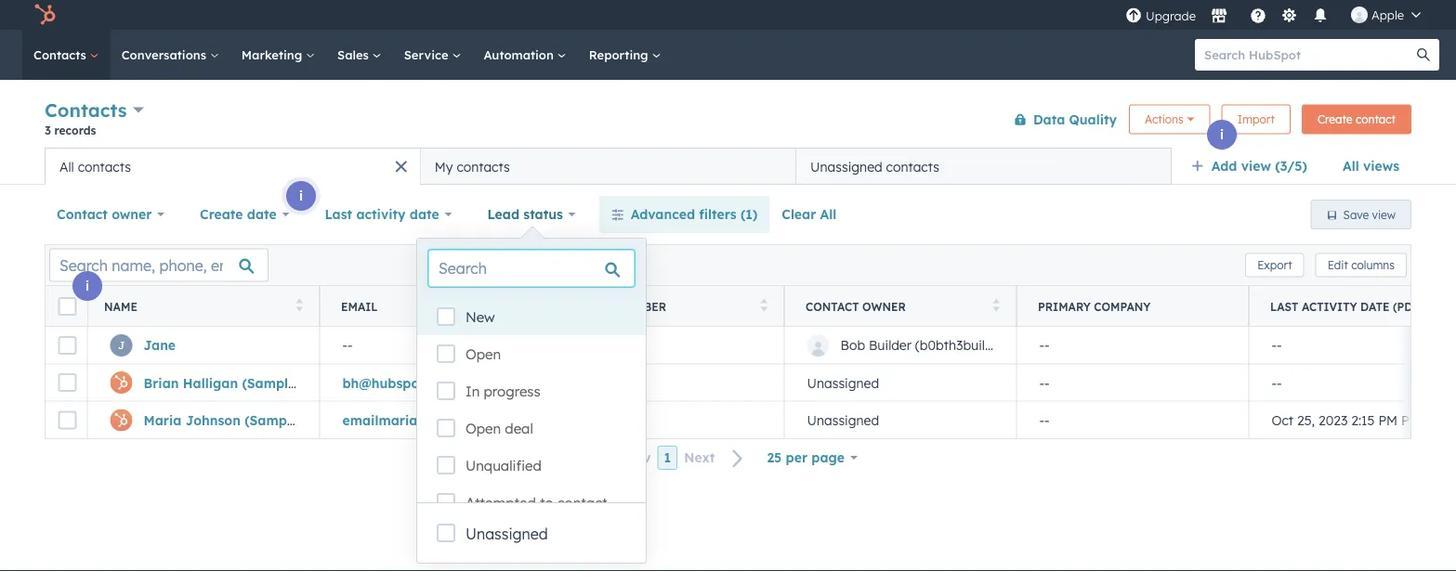 Task type: vqa. For each thing, say whether or not it's contained in the screenshot.
can
no



Task type: describe. For each thing, give the bounding box(es) containing it.
automation
[[484, 47, 557, 62]]

all for all views
[[1343, 158, 1359, 174]]

press to sort. image
[[761, 299, 768, 312]]

bob
[[841, 337, 865, 354]]

contacts for unassigned contacts
[[886, 158, 939, 175]]

2 -- button from the left
[[552, 327, 784, 364]]

primary company
[[1038, 300, 1151, 314]]

1 press to sort. element from the left
[[296, 299, 303, 315]]

help image
[[1250, 8, 1267, 25]]

builder
[[869, 337, 912, 354]]

import button
[[1222, 105, 1291, 134]]

actions button
[[1129, 105, 1211, 134]]

contacts for my contacts
[[457, 158, 510, 175]]

date inside popup button
[[410, 206, 439, 223]]

reporting link
[[578, 30, 672, 80]]

create contact
[[1318, 112, 1396, 126]]

date inside popup button
[[247, 206, 277, 223]]

in
[[466, 383, 480, 401]]

0 vertical spatial i button
[[1207, 120, 1237, 150]]

clear all button
[[770, 196, 849, 233]]

1 vertical spatial owner
[[862, 300, 906, 314]]

help button
[[1242, 0, 1274, 30]]

primary
[[1038, 300, 1091, 314]]

sales
[[337, 47, 372, 62]]

menu containing apple
[[1123, 0, 1434, 30]]

brian halligan (sample contact)
[[144, 375, 356, 391]]

open deal
[[466, 420, 533, 438]]

my
[[435, 158, 453, 175]]

export
[[1257, 258, 1292, 272]]

bh@hubspot.com button
[[320, 364, 552, 401]]

edit columns
[[1328, 258, 1395, 272]]

clear all
[[782, 206, 837, 223]]

maria johnson (sample contact)
[[144, 412, 358, 428]]

0 vertical spatial i
[[1220, 126, 1224, 143]]

in progress
[[466, 383, 541, 401]]

export button
[[1245, 253, 1304, 277]]

1 button
[[658, 446, 678, 470]]

columns
[[1351, 258, 1395, 272]]

advanced filters (1) button
[[599, 196, 770, 233]]

to
[[540, 494, 553, 512]]

automation link
[[472, 30, 578, 80]]

owner inside 'popup button'
[[112, 206, 152, 223]]

views
[[1363, 158, 1399, 174]]

unassigned down bob
[[807, 375, 879, 391]]

add view (3/5)
[[1212, 158, 1307, 174]]

unassigned button for -
[[784, 364, 1017, 401]]

unassigned down attempted
[[466, 525, 548, 544]]

conversations
[[121, 47, 210, 62]]

activity
[[1302, 300, 1357, 314]]

phone
[[573, 300, 614, 314]]

my contacts
[[435, 158, 510, 175]]

create date button
[[188, 196, 301, 233]]

company
[[1094, 300, 1151, 314]]

Search name, phone, email addresses, or company search field
[[49, 249, 269, 282]]

activity
[[356, 206, 406, 223]]

date
[[1361, 300, 1390, 314]]

hubspot image
[[33, 4, 56, 26]]

add
[[1212, 158, 1237, 174]]

25,
[[1297, 412, 1315, 428]]

lead status
[[487, 206, 563, 223]]

hubspot link
[[22, 4, 70, 26]]

search image
[[1417, 48, 1430, 61]]

new
[[466, 309, 495, 326]]

0 horizontal spatial i
[[85, 278, 89, 294]]

(3/5)
[[1275, 158, 1307, 174]]

press to sort. element for phone number
[[761, 299, 768, 315]]

all views
[[1343, 158, 1399, 174]]

2:15
[[1351, 412, 1375, 428]]

edit columns button
[[1316, 253, 1407, 277]]

jane
[[144, 337, 176, 354]]

marketplaces button
[[1200, 0, 1239, 30]]

maria
[[144, 412, 182, 428]]

last activity date
[[325, 206, 439, 223]]

apple
[[1372, 7, 1404, 22]]

bob builder (b0bth3builder2k23@gmail.com) button
[[784, 327, 1115, 364]]

1 horizontal spatial i
[[299, 188, 303, 204]]

contact) for emailmaria@hubspot.com
[[302, 412, 358, 428]]

bob builder image
[[1351, 7, 1368, 23]]

1
[[664, 450, 671, 466]]

oct 25, 2023 2:15 pm pdt
[[1272, 412, 1426, 428]]

service
[[404, 47, 452, 62]]

all contacts button
[[45, 148, 420, 185]]

pagination navigation
[[587, 446, 755, 471]]

service link
[[393, 30, 472, 80]]

contact inside create contact button
[[1356, 112, 1396, 126]]

conversations link
[[110, 30, 230, 80]]

upgrade
[[1146, 8, 1196, 24]]

status
[[523, 206, 563, 223]]

page
[[812, 450, 845, 466]]

filters
[[699, 206, 737, 223]]

25 per page
[[767, 450, 845, 466]]

advanced
[[631, 206, 695, 223]]

press to sort. element for email
[[528, 299, 535, 315]]

my contacts button
[[420, 148, 796, 185]]

emailmaria@hubspot.com button
[[320, 401, 552, 439]]

brian halligan (sample contact) link
[[144, 375, 356, 391]]

last for last activity date
[[325, 206, 352, 223]]

(pdt)
[[1393, 300, 1423, 314]]

contact owner inside 'popup button'
[[57, 206, 152, 223]]

3
[[45, 123, 51, 137]]



Task type: locate. For each thing, give the bounding box(es) containing it.
0 vertical spatial contact
[[1356, 112, 1396, 126]]

maria johnson (sample contact) link
[[144, 412, 358, 428]]

emailmaria@hubspot.com
[[342, 412, 514, 428]]

all inside button
[[59, 158, 74, 175]]

press to sort. element
[[296, 299, 303, 315], [528, 299, 535, 315], [761, 299, 768, 315], [993, 299, 1000, 315]]

create for create date
[[200, 206, 243, 223]]

all views link
[[1331, 148, 1412, 185]]

all for all contacts
[[59, 158, 74, 175]]

advanced filters (1)
[[631, 206, 758, 223]]

contact owner
[[57, 206, 152, 223], [806, 300, 906, 314]]

pm
[[1378, 412, 1398, 428]]

1 -- button from the left
[[320, 327, 552, 364]]

notifications image
[[1312, 8, 1329, 25]]

apple button
[[1340, 0, 1432, 30]]

1 horizontal spatial press to sort. image
[[528, 299, 535, 312]]

save view
[[1343, 208, 1396, 222]]

upgrade image
[[1125, 8, 1142, 25]]

view
[[1241, 158, 1271, 174], [1372, 208, 1396, 222]]

data
[[1033, 111, 1065, 127]]

marketplaces image
[[1211, 8, 1228, 25]]

progress
[[484, 383, 541, 401]]

1 vertical spatial view
[[1372, 208, 1396, 222]]

contacts inside popup button
[[45, 99, 127, 122]]

last inside popup button
[[325, 206, 352, 223]]

view for add
[[1241, 158, 1271, 174]]

edit
[[1328, 258, 1348, 272]]

open down the new
[[466, 346, 501, 363]]

contacts inside button
[[457, 158, 510, 175]]

1 horizontal spatial last
[[1270, 300, 1299, 314]]

-
[[342, 337, 348, 354], [348, 337, 353, 354], [575, 337, 580, 354], [580, 337, 585, 354], [1039, 337, 1045, 354], [1045, 337, 1050, 354], [1272, 337, 1277, 354], [1277, 337, 1282, 354], [1039, 375, 1045, 391], [1045, 375, 1050, 391], [1272, 375, 1277, 391], [1277, 375, 1282, 391], [1039, 412, 1045, 428], [1045, 412, 1050, 428]]

view inside the add view (3/5) popup button
[[1241, 158, 1271, 174]]

i button right the create date
[[286, 181, 316, 211]]

open left deal
[[466, 420, 501, 438]]

create inside button
[[1318, 112, 1353, 126]]

emailmaria@hubspot.com link
[[342, 412, 514, 428]]

create inside popup button
[[200, 206, 243, 223]]

date down the all contacts button
[[247, 206, 277, 223]]

last
[[325, 206, 352, 223], [1270, 300, 1299, 314]]

1 vertical spatial contact
[[806, 300, 859, 314]]

1 horizontal spatial contact
[[1356, 112, 1396, 126]]

view inside save view button
[[1372, 208, 1396, 222]]

settings link
[[1278, 5, 1301, 25]]

1 horizontal spatial view
[[1372, 208, 1396, 222]]

date
[[247, 206, 277, 223], [410, 206, 439, 223]]

create down the all contacts button
[[200, 206, 243, 223]]

0 vertical spatial open
[[466, 346, 501, 363]]

contact owner up bob
[[806, 300, 906, 314]]

0 horizontal spatial contacts
[[78, 158, 131, 175]]

all inside clear all button
[[820, 206, 837, 223]]

0 horizontal spatial press to sort. image
[[296, 299, 303, 312]]

johnson
[[186, 412, 241, 428]]

1 horizontal spatial contact
[[806, 300, 859, 314]]

sales link
[[326, 30, 393, 80]]

(sample
[[242, 375, 296, 391], [245, 412, 298, 428]]

1 open from the top
[[466, 346, 501, 363]]

3 records
[[45, 123, 96, 137]]

-- button down number
[[552, 327, 784, 364]]

per
[[786, 450, 808, 466]]

unassigned button for oct
[[784, 401, 1017, 439]]

i down the all contacts button
[[299, 188, 303, 204]]

press to sort. image left email
[[296, 299, 303, 312]]

last down the export
[[1270, 300, 1299, 314]]

0 horizontal spatial owner
[[112, 206, 152, 223]]

0 horizontal spatial contact
[[57, 206, 108, 223]]

0 vertical spatial last
[[325, 206, 352, 223]]

press to sort. image down search search box
[[528, 299, 535, 312]]

0 horizontal spatial all
[[59, 158, 74, 175]]

all right clear
[[820, 206, 837, 223]]

contacts for all contacts
[[78, 158, 131, 175]]

all contacts
[[59, 158, 131, 175]]

2 press to sort. image from the left
[[528, 299, 535, 312]]

next button
[[678, 446, 755, 471]]

open for open
[[466, 346, 501, 363]]

contact right to
[[557, 494, 607, 512]]

list box
[[417, 298, 646, 521]]

last left activity
[[325, 206, 352, 223]]

search button
[[1408, 39, 1439, 71]]

open for open deal
[[466, 420, 501, 438]]

(sample for johnson
[[245, 412, 298, 428]]

0 horizontal spatial create
[[200, 206, 243, 223]]

contacts link
[[22, 30, 110, 80]]

1 horizontal spatial contact owner
[[806, 300, 906, 314]]

0 horizontal spatial last
[[325, 206, 352, 223]]

jane link
[[144, 337, 176, 354]]

1 vertical spatial i button
[[286, 181, 316, 211]]

0 vertical spatial create
[[1318, 112, 1353, 126]]

unassigned up page
[[807, 412, 879, 428]]

save view button
[[1311, 200, 1412, 230]]

lead
[[487, 206, 519, 223]]

unassigned
[[810, 158, 883, 175], [807, 375, 879, 391], [807, 412, 879, 428], [466, 525, 548, 544]]

0 horizontal spatial i button
[[72, 271, 102, 301]]

list box containing new
[[417, 298, 646, 521]]

press to sort. image up (b0bth3builder2k23@gmail.com)
[[993, 299, 1000, 312]]

bob builder (b0bth3builder2k23@gmail.com)
[[841, 337, 1115, 354]]

name
[[104, 300, 137, 314]]

1 vertical spatial contacts
[[45, 99, 127, 122]]

2 horizontal spatial i button
[[1207, 120, 1237, 150]]

0 vertical spatial (sample
[[242, 375, 296, 391]]

owner up builder
[[862, 300, 906, 314]]

owner
[[112, 206, 152, 223], [862, 300, 906, 314]]

2 horizontal spatial press to sort. image
[[993, 299, 1000, 312]]

0 vertical spatial view
[[1241, 158, 1271, 174]]

(sample for halligan
[[242, 375, 296, 391]]

1 date from the left
[[247, 206, 277, 223]]

0 vertical spatial contacts
[[33, 47, 90, 62]]

1 vertical spatial i
[[299, 188, 303, 204]]

view right the add
[[1241, 158, 1271, 174]]

create for create contact
[[1318, 112, 1353, 126]]

1 vertical spatial create
[[200, 206, 243, 223]]

contact)
[[300, 375, 356, 391], [302, 412, 358, 428]]

press to sort. image for email
[[528, 299, 535, 312]]

view for save
[[1372, 208, 1396, 222]]

contact
[[57, 206, 108, 223], [806, 300, 859, 314]]

create
[[1318, 112, 1353, 126], [200, 206, 243, 223]]

1 horizontal spatial date
[[410, 206, 439, 223]]

all down 3 records
[[59, 158, 74, 175]]

contact up bob
[[806, 300, 859, 314]]

attempted
[[466, 494, 536, 512]]

primary company column header
[[1017, 286, 1250, 327]]

contacts up records
[[45, 99, 127, 122]]

0 vertical spatial owner
[[112, 206, 152, 223]]

last for last activity date (pdt)
[[1270, 300, 1299, 314]]

2 vertical spatial i
[[85, 278, 89, 294]]

0 vertical spatial contact)
[[300, 375, 356, 391]]

2 date from the left
[[410, 206, 439, 223]]

i up the add
[[1220, 126, 1224, 143]]

i button up the add
[[1207, 120, 1237, 150]]

contacts down hubspot link on the left
[[33, 47, 90, 62]]

create contact button
[[1302, 105, 1412, 134]]

import
[[1238, 112, 1275, 126]]

contact inside 'popup button'
[[57, 206, 108, 223]]

2 press to sort. element from the left
[[528, 299, 535, 315]]

1 horizontal spatial create
[[1318, 112, 1353, 126]]

(sample down brian halligan (sample contact)
[[245, 412, 298, 428]]

press to sort. image for contact owner
[[993, 299, 1000, 312]]

2 horizontal spatial all
[[1343, 158, 1359, 174]]

lead status button
[[475, 196, 588, 233]]

0 vertical spatial contact
[[57, 206, 108, 223]]

1 unassigned button from the top
[[784, 364, 1017, 401]]

1 horizontal spatial owner
[[862, 300, 906, 314]]

1 horizontal spatial contacts
[[457, 158, 510, 175]]

unassigned up clear all
[[810, 158, 883, 175]]

contact owner down all contacts
[[57, 206, 152, 223]]

Search search field
[[428, 250, 635, 287]]

records
[[54, 123, 96, 137]]

i down contact owner 'popup button'
[[85, 278, 89, 294]]

prev button
[[587, 446, 658, 470]]

all inside all views link
[[1343, 158, 1359, 174]]

3 press to sort. element from the left
[[761, 299, 768, 315]]

contact) down email
[[300, 375, 356, 391]]

bh@hubspot.com
[[342, 375, 455, 391]]

contact up all views
[[1356, 112, 1396, 126]]

menu
[[1123, 0, 1434, 30]]

2 open from the top
[[466, 420, 501, 438]]

prev
[[622, 450, 651, 466]]

1 vertical spatial (sample
[[245, 412, 298, 428]]

4 press to sort. element from the left
[[993, 299, 1000, 315]]

contact) for bh@hubspot.com
[[300, 375, 356, 391]]

1 vertical spatial contact
[[557, 494, 607, 512]]

3 press to sort. image from the left
[[993, 299, 1000, 312]]

create date
[[200, 206, 277, 223]]

press to sort. image
[[296, 299, 303, 312], [528, 299, 535, 312], [993, 299, 1000, 312]]

2 unassigned button from the top
[[784, 401, 1017, 439]]

(b0bth3builder2k23@gmail.com)
[[915, 337, 1115, 354]]

1 vertical spatial contact owner
[[806, 300, 906, 314]]

25
[[767, 450, 782, 466]]

0 vertical spatial contact owner
[[57, 206, 152, 223]]

1 press to sort. image from the left
[[296, 299, 303, 312]]

1 vertical spatial last
[[1270, 300, 1299, 314]]

2 vertical spatial i button
[[72, 271, 102, 301]]

all
[[1343, 158, 1359, 174], [59, 158, 74, 175], [820, 206, 837, 223]]

1 horizontal spatial all
[[820, 206, 837, 223]]

view right "save" at the right of the page
[[1372, 208, 1396, 222]]

data quality button
[[1002, 101, 1118, 138]]

0 horizontal spatial view
[[1241, 158, 1271, 174]]

date right activity
[[410, 206, 439, 223]]

0 horizontal spatial date
[[247, 206, 277, 223]]

unassigned contacts button
[[796, 148, 1172, 185]]

2 horizontal spatial contacts
[[886, 158, 939, 175]]

0 horizontal spatial contact owner
[[57, 206, 152, 223]]

i button left name
[[72, 271, 102, 301]]

(sample up 'maria johnson (sample contact)'
[[242, 375, 296, 391]]

data quality
[[1033, 111, 1117, 127]]

contact down all contacts
[[57, 206, 108, 223]]

attempted to contact
[[466, 494, 607, 512]]

2 horizontal spatial i
[[1220, 126, 1224, 143]]

contacts button
[[45, 97, 144, 124]]

marketing
[[241, 47, 306, 62]]

contacts banner
[[45, 95, 1412, 148]]

contact) down bh@hubspot.com link
[[302, 412, 358, 428]]

press to sort. element for contact owner
[[993, 299, 1000, 315]]

2023
[[1319, 412, 1348, 428]]

2 contacts from the left
[[457, 158, 510, 175]]

1 vertical spatial contact)
[[302, 412, 358, 428]]

1 horizontal spatial i button
[[286, 181, 316, 211]]

oct
[[1272, 412, 1294, 428]]

last activity date button
[[313, 196, 464, 233]]

3 contacts from the left
[[886, 158, 939, 175]]

all left views at the top right
[[1343, 158, 1359, 174]]

phone number
[[573, 300, 666, 314]]

contact owner button
[[45, 196, 177, 233]]

0 horizontal spatial contact
[[557, 494, 607, 512]]

owner up search name, phone, email addresses, or company search box
[[112, 206, 152, 223]]

25 per page button
[[755, 440, 870, 477]]

1 vertical spatial open
[[466, 420, 501, 438]]

email
[[341, 300, 378, 314]]

next
[[684, 450, 715, 466]]

brian
[[144, 375, 179, 391]]

1 contacts from the left
[[78, 158, 131, 175]]

create up all views
[[1318, 112, 1353, 126]]

add view (3/5) button
[[1179, 148, 1331, 185]]

unqualified
[[466, 457, 542, 475]]

halligan
[[183, 375, 238, 391]]

settings image
[[1281, 8, 1298, 25]]

open
[[466, 346, 501, 363], [466, 420, 501, 438]]

-- button up bh@hubspot.com link
[[320, 327, 552, 364]]

Search HubSpot search field
[[1195, 39, 1423, 71]]



